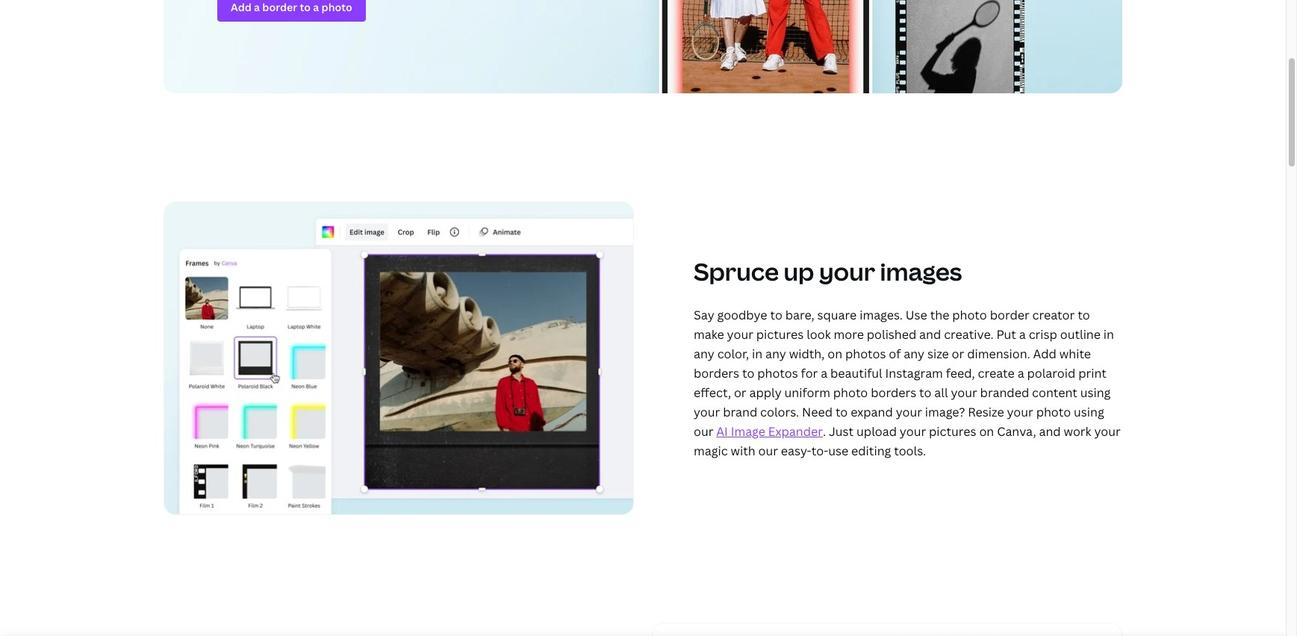 Task type: vqa. For each thing, say whether or not it's contained in the screenshot.
outline
yes



Task type: locate. For each thing, give the bounding box(es) containing it.
photo down content
[[1037, 404, 1072, 421]]

say goodbye to bare, square images. use the photo border creator to make your pictures look more polished and creative. put a crisp outline in any color, in any width, on photos of any size or dimension. add white borders to photos for a beautiful instagram feed, create a polaroid print effect, or apply uniform photo borders to all your branded content using your brand colors. need to expand your image? resize your photo using our
[[694, 307, 1115, 440]]

pictures down "bare,"
[[757, 327, 804, 343]]

using down print
[[1081, 385, 1111, 401]]

0 vertical spatial pictures
[[757, 327, 804, 343]]

just
[[829, 424, 854, 440]]

and left work
[[1040, 424, 1062, 440]]

on down resize
[[980, 424, 995, 440]]

1 horizontal spatial pictures
[[930, 424, 977, 440]]

beautiful
[[831, 365, 883, 382]]

0 horizontal spatial our
[[694, 424, 714, 440]]

1 vertical spatial pictures
[[930, 424, 977, 440]]

1 horizontal spatial any
[[766, 346, 787, 362]]

0 horizontal spatial in
[[753, 346, 763, 362]]

resize
[[969, 404, 1005, 421]]

any left 'width,'
[[766, 346, 787, 362]]

on
[[828, 346, 843, 362], [980, 424, 995, 440]]

or up brand
[[734, 385, 747, 401]]

0 horizontal spatial any
[[694, 346, 715, 362]]

spruce up your images
[[694, 256, 963, 288]]

outline
[[1061, 327, 1101, 343]]

say
[[694, 307, 715, 324]]

0 vertical spatial or
[[952, 346, 965, 362]]

1 vertical spatial borders
[[871, 385, 917, 401]]

photo borders feature image
[[164, 202, 634, 516]]

use
[[906, 307, 928, 324]]

2 any from the left
[[766, 346, 787, 362]]

photo borders feature banner image
[[164, 0, 1123, 93]]

on inside say goodbye to bare, square images. use the photo border creator to make your pictures look more polished and creative. put a crisp outline in any color, in any width, on photos of any size or dimension. add white borders to photos for a beautiful instagram feed, create a polaroid print effect, or apply uniform photo borders to all your branded content using your brand colors. need to expand your image? resize your photo using our
[[828, 346, 843, 362]]

1 vertical spatial photos
[[758, 365, 799, 382]]

using up work
[[1075, 404, 1105, 421]]

photos up apply
[[758, 365, 799, 382]]

to left all
[[920, 385, 932, 401]]

1 vertical spatial in
[[753, 346, 763, 362]]

any
[[694, 346, 715, 362], [766, 346, 787, 362], [904, 346, 925, 362]]

2 horizontal spatial any
[[904, 346, 925, 362]]

editing
[[852, 443, 892, 460]]

spruce
[[694, 256, 779, 288]]

brand
[[723, 404, 758, 421]]

our
[[694, 424, 714, 440], [759, 443, 779, 460]]

0 horizontal spatial photos
[[758, 365, 799, 382]]

look
[[807, 327, 831, 343]]

borders up effect,
[[694, 365, 740, 382]]

feed,
[[947, 365, 976, 382]]

border
[[991, 307, 1030, 324]]

make
[[694, 327, 725, 343]]

0 horizontal spatial photo
[[834, 385, 869, 401]]

0 horizontal spatial and
[[920, 327, 942, 343]]

0 vertical spatial in
[[1104, 327, 1115, 343]]

in right color,
[[753, 346, 763, 362]]

0 vertical spatial and
[[920, 327, 942, 343]]

0 horizontal spatial on
[[828, 346, 843, 362]]

a
[[1020, 327, 1027, 343], [821, 365, 828, 382], [1018, 365, 1025, 382]]

on down more
[[828, 346, 843, 362]]

your down the feed,
[[952, 385, 978, 401]]

1 horizontal spatial and
[[1040, 424, 1062, 440]]

your down effect,
[[694, 404, 721, 421]]

1 horizontal spatial our
[[759, 443, 779, 460]]

our inside say goodbye to bare, square images. use the photo border creator to make your pictures look more polished and creative. put a crisp outline in any color, in any width, on photos of any size or dimension. add white borders to photos for a beautiful instagram feed, create a polaroid print effect, or apply uniform photo borders to all your branded content using your brand colors. need to expand your image? resize your photo using our
[[694, 424, 714, 440]]

borders
[[694, 365, 740, 382], [871, 385, 917, 401]]

1 horizontal spatial photos
[[846, 346, 887, 362]]

a right create
[[1018, 365, 1025, 382]]

0 vertical spatial photo
[[953, 307, 988, 324]]

a right put
[[1020, 327, 1027, 343]]

size
[[928, 346, 950, 362]]

1 horizontal spatial borders
[[871, 385, 917, 401]]

polished
[[867, 327, 917, 343]]

photos
[[846, 346, 887, 362], [758, 365, 799, 382]]

in right outline
[[1104, 327, 1115, 343]]

to
[[771, 307, 783, 324], [1078, 307, 1091, 324], [743, 365, 755, 382], [920, 385, 932, 401], [836, 404, 848, 421]]

photos up beautiful
[[846, 346, 887, 362]]

any down make
[[694, 346, 715, 362]]

1 vertical spatial or
[[734, 385, 747, 401]]

your
[[820, 256, 876, 288], [728, 327, 754, 343], [952, 385, 978, 401], [694, 404, 721, 421], [896, 404, 923, 421], [1008, 404, 1034, 421], [900, 424, 927, 440], [1095, 424, 1121, 440]]

square
[[818, 307, 857, 324]]

more
[[834, 327, 864, 343]]

magic
[[694, 443, 728, 460]]

images.
[[860, 307, 903, 324]]

1 vertical spatial on
[[980, 424, 995, 440]]

1 horizontal spatial in
[[1104, 327, 1115, 343]]

your right work
[[1095, 424, 1121, 440]]

using
[[1081, 385, 1111, 401], [1075, 404, 1105, 421]]

our left ai
[[694, 424, 714, 440]]

a right for
[[821, 365, 828, 382]]

or
[[952, 346, 965, 362], [734, 385, 747, 401]]

branded
[[981, 385, 1030, 401]]

2 horizontal spatial photo
[[1037, 404, 1072, 421]]

ai
[[717, 424, 728, 440]]

our down ai image expander
[[759, 443, 779, 460]]

photo down beautiful
[[834, 385, 869, 401]]

to left "bare,"
[[771, 307, 783, 324]]

in
[[1104, 327, 1115, 343], [753, 346, 763, 362]]

creator
[[1033, 307, 1075, 324]]

easy-
[[781, 443, 812, 460]]

1 vertical spatial and
[[1040, 424, 1062, 440]]

all
[[935, 385, 949, 401]]

and up size
[[920, 327, 942, 343]]

1 vertical spatial photo
[[834, 385, 869, 401]]

and inside . just upload your pictures on canva, and work your magic with our easy-to-use editing tools.
[[1040, 424, 1062, 440]]

and
[[920, 327, 942, 343], [1040, 424, 1062, 440]]

ai image expander
[[717, 424, 823, 440]]

canva,
[[998, 424, 1037, 440]]

0 vertical spatial borders
[[694, 365, 740, 382]]

dimension.
[[968, 346, 1031, 362]]

instagram
[[886, 365, 944, 382]]

photo up creative.
[[953, 307, 988, 324]]

borders down instagram
[[871, 385, 917, 401]]

0 vertical spatial our
[[694, 424, 714, 440]]

expand
[[851, 404, 894, 421]]

0 vertical spatial on
[[828, 346, 843, 362]]

1 horizontal spatial on
[[980, 424, 995, 440]]

any right of
[[904, 346, 925, 362]]

pictures
[[757, 327, 804, 343], [930, 424, 977, 440]]

pictures down image?
[[930, 424, 977, 440]]

or up the feed,
[[952, 346, 965, 362]]

0 horizontal spatial pictures
[[757, 327, 804, 343]]

1 vertical spatial our
[[759, 443, 779, 460]]

photo
[[953, 307, 988, 324], [834, 385, 869, 401], [1037, 404, 1072, 421]]



Task type: describe. For each thing, give the bounding box(es) containing it.
your up tools.
[[900, 424, 927, 440]]

upload
[[857, 424, 897, 440]]

your up canva,
[[1008, 404, 1034, 421]]

color,
[[718, 346, 750, 362]]

colors.
[[761, 404, 800, 421]]

bare,
[[786, 307, 815, 324]]

to-
[[812, 443, 829, 460]]

apply
[[750, 385, 782, 401]]

of
[[889, 346, 902, 362]]

3 any from the left
[[904, 346, 925, 362]]

1 any from the left
[[694, 346, 715, 362]]

. just upload your pictures on canva, and work your magic with our easy-to-use editing tools.
[[694, 424, 1121, 460]]

image
[[731, 424, 766, 440]]

content
[[1033, 385, 1078, 401]]

.
[[823, 424, 827, 440]]

uniform
[[785, 385, 831, 401]]

put
[[997, 327, 1017, 343]]

your up . just upload your pictures on canva, and work your magic with our easy-to-use editing tools.
[[896, 404, 923, 421]]

for
[[801, 365, 818, 382]]

1 horizontal spatial photo
[[953, 307, 988, 324]]

our inside . just upload your pictures on canva, and work your magic with our easy-to-use editing tools.
[[759, 443, 779, 460]]

to down color,
[[743, 365, 755, 382]]

polaroid
[[1028, 365, 1076, 382]]

up
[[784, 256, 815, 288]]

to up outline
[[1078, 307, 1091, 324]]

add
[[1034, 346, 1057, 362]]

creative.
[[945, 327, 994, 343]]

the
[[931, 307, 950, 324]]

image?
[[926, 404, 966, 421]]

and inside say goodbye to bare, square images. use the photo border creator to make your pictures look more polished and creative. put a crisp outline in any color, in any width, on photos of any size or dimension. add white borders to photos for a beautiful instagram feed, create a polaroid print effect, or apply uniform photo borders to all your branded content using your brand colors. need to expand your image? resize your photo using our
[[920, 327, 942, 343]]

effect,
[[694, 385, 732, 401]]

use
[[829, 443, 849, 460]]

work
[[1064, 424, 1092, 440]]

images
[[881, 256, 963, 288]]

your down the goodbye
[[728, 327, 754, 343]]

need
[[803, 404, 833, 421]]

on inside . just upload your pictures on canva, and work your magic with our easy-to-use editing tools.
[[980, 424, 995, 440]]

with
[[731, 443, 756, 460]]

0 vertical spatial photos
[[846, 346, 887, 362]]

pictures inside . just upload your pictures on canva, and work your magic with our easy-to-use editing tools.
[[930, 424, 977, 440]]

tools.
[[895, 443, 927, 460]]

pictures inside say goodbye to bare, square images. use the photo border creator to make your pictures look more polished and creative. put a crisp outline in any color, in any width, on photos of any size or dimension. add white borders to photos for a beautiful instagram feed, create a polaroid print effect, or apply uniform photo borders to all your branded content using your brand colors. need to expand your image? resize your photo using our
[[757, 327, 804, 343]]

expander
[[769, 424, 823, 440]]

width,
[[790, 346, 825, 362]]

goodbye
[[718, 307, 768, 324]]

crisp
[[1029, 327, 1058, 343]]

ai image expander link
[[717, 424, 823, 440]]

1 horizontal spatial or
[[952, 346, 965, 362]]

0 horizontal spatial or
[[734, 385, 747, 401]]

to up just
[[836, 404, 848, 421]]

2 vertical spatial photo
[[1037, 404, 1072, 421]]

create
[[979, 365, 1015, 382]]

your up square
[[820, 256, 876, 288]]

print
[[1079, 365, 1107, 382]]

0 vertical spatial using
[[1081, 385, 1111, 401]]

1 vertical spatial using
[[1075, 404, 1105, 421]]

0 horizontal spatial borders
[[694, 365, 740, 382]]

white
[[1060, 346, 1092, 362]]



